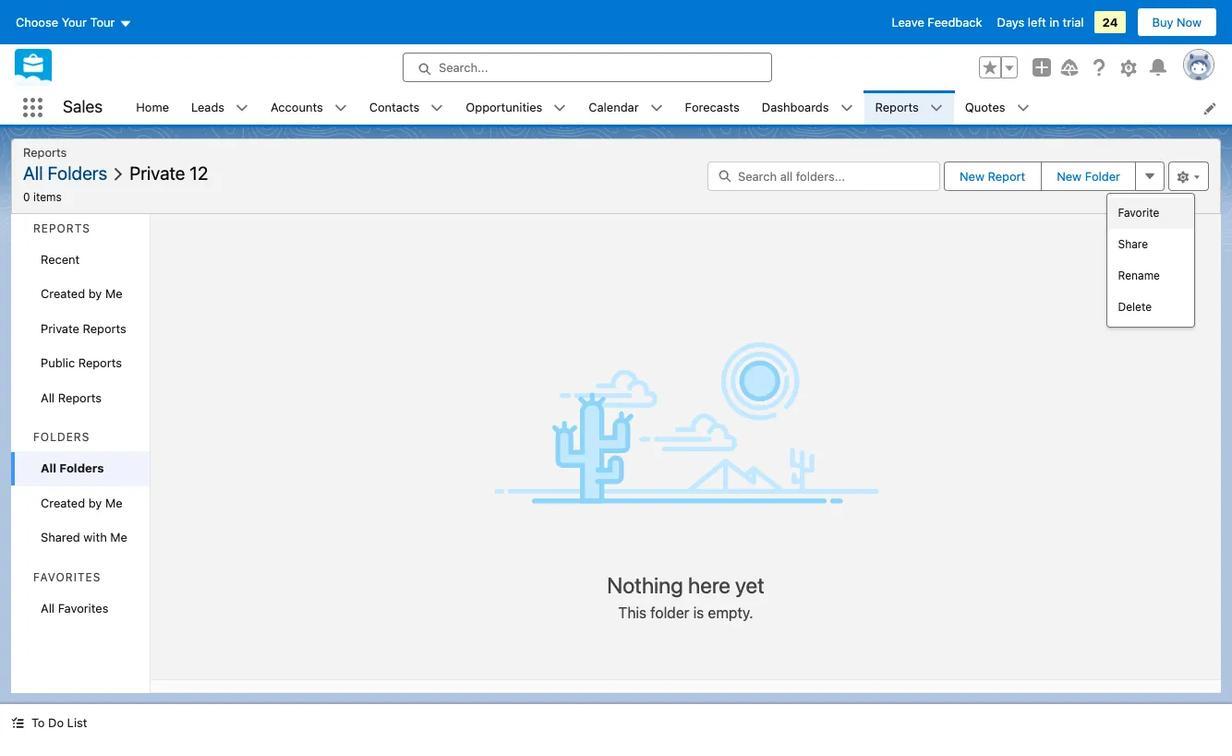 Task type: describe. For each thing, give the bounding box(es) containing it.
list
[[67, 716, 87, 731]]

text default image for opportunities
[[553, 102, 566, 115]]

with
[[83, 530, 107, 545]]

sales
[[63, 97, 103, 117]]

all favorites
[[41, 601, 108, 616]]

recent link
[[11, 242, 150, 277]]

12
[[190, 163, 208, 184]]

me for reports
[[105, 286, 122, 301]]

buy
[[1152, 15, 1173, 30]]

text default image for reports
[[930, 102, 943, 115]]

new folder
[[1057, 169, 1120, 184]]

empty.
[[708, 605, 753, 621]]

quotes list item
[[954, 91, 1040, 125]]

choose your tour
[[16, 15, 115, 30]]

contacts list item
[[358, 91, 455, 125]]

is
[[693, 605, 704, 621]]

Search all folders... text field
[[707, 161, 940, 191]]

text default image for dashboards
[[840, 102, 853, 115]]

text default image for accounts
[[334, 102, 347, 115]]

accounts
[[271, 100, 323, 114]]

dashboards
[[762, 100, 829, 114]]

text default image inside the to do list button
[[11, 717, 24, 730]]

tour
[[90, 15, 115, 30]]

calendar list item
[[578, 91, 674, 125]]

left
[[1028, 15, 1046, 30]]

yet
[[735, 572, 764, 598]]

favorite
[[1118, 206, 1159, 220]]

all up '0'
[[23, 163, 43, 184]]

leads
[[191, 100, 225, 114]]

text default image for quotes
[[1016, 102, 1029, 115]]

all up shared at the left bottom of the page
[[41, 461, 56, 476]]

report
[[988, 169, 1025, 184]]

private for private 12
[[130, 163, 185, 184]]

to
[[31, 716, 45, 731]]

quotes link
[[954, 91, 1016, 125]]

new report
[[960, 169, 1025, 184]]

choose your tour button
[[15, 7, 133, 37]]

leave feedback link
[[892, 15, 982, 30]]

reports down public reports link
[[58, 390, 102, 405]]

opportunities list item
[[455, 91, 578, 125]]

folder
[[650, 605, 689, 621]]

created by me for with
[[41, 495, 122, 510]]

created by me link for shared
[[11, 486, 150, 521]]

0
[[23, 190, 30, 204]]

reports up recent
[[33, 221, 90, 235]]

nothing
[[607, 572, 683, 598]]

home
[[136, 100, 169, 114]]

reports link
[[864, 91, 930, 125]]

delete
[[1118, 300, 1152, 314]]

1 vertical spatial folders
[[33, 430, 90, 444]]

folder
[[1085, 169, 1120, 184]]

favorite link
[[1107, 197, 1194, 229]]

leads link
[[180, 91, 236, 125]]

do
[[48, 716, 64, 731]]

all folders for folders
[[41, 461, 104, 476]]

text default image for contacts
[[431, 102, 444, 115]]

reports up 'items'
[[23, 145, 67, 160]]

private for private reports
[[41, 321, 79, 336]]

accounts list item
[[260, 91, 358, 125]]

days
[[997, 15, 1024, 30]]

public reports
[[41, 356, 122, 370]]

calendar
[[589, 100, 639, 114]]

by for reports
[[88, 286, 102, 301]]

created for shared
[[41, 495, 85, 510]]

new for new report
[[960, 169, 984, 184]]

menu containing favorite
[[1107, 197, 1194, 323]]

forecasts link
[[674, 91, 751, 125]]

public reports link
[[11, 346, 150, 381]]

now
[[1177, 15, 1202, 30]]

1 vertical spatial favorites
[[58, 601, 108, 616]]

share
[[1118, 237, 1148, 251]]

recent
[[41, 252, 80, 266]]

all inside all reports link
[[41, 390, 55, 405]]

nothing here yet this folder is empty.
[[607, 572, 764, 621]]

folders for folders
[[59, 461, 104, 476]]

private 12
[[130, 163, 208, 184]]

choose
[[16, 15, 58, 30]]



Task type: vqa. For each thing, say whether or not it's contained in the screenshot.
the bottommost 'Created by Me'
yes



Task type: locate. For each thing, give the bounding box(es) containing it.
text default image down search... button
[[553, 102, 566, 115]]

created by me link up shared with me
[[11, 486, 150, 521]]

new for new folder
[[1057, 169, 1082, 184]]

private reports
[[41, 321, 126, 336]]

1 created by me from the top
[[41, 286, 122, 301]]

private left '12' at the left of page
[[130, 163, 185, 184]]

reports down leave
[[875, 100, 919, 114]]

all favorites link
[[11, 592, 150, 626]]

dashboards link
[[751, 91, 840, 125]]

opportunities
[[466, 100, 542, 114]]

items
[[33, 190, 62, 204]]

new left report
[[960, 169, 984, 184]]

1 by from the top
[[88, 286, 102, 301]]

1 vertical spatial created by me link
[[11, 486, 150, 521]]

all folders link up shared with me
[[11, 452, 150, 486]]

by
[[88, 286, 102, 301], [88, 495, 102, 510]]

1 horizontal spatial menu
[[1107, 197, 1194, 323]]

text default image
[[236, 102, 249, 115], [431, 102, 444, 115], [553, 102, 566, 115], [930, 102, 943, 115]]

buy now button
[[1136, 7, 1217, 37]]

menu containing all folders
[[23, 163, 696, 185]]

2 text default image from the left
[[431, 102, 444, 115]]

0 vertical spatial all folders link
[[23, 163, 115, 184]]

shared with me
[[41, 530, 127, 545]]

text default image inside leads list item
[[236, 102, 249, 115]]

created by me
[[41, 286, 122, 301], [41, 495, 122, 510]]

folders up shared with me
[[59, 461, 104, 476]]

1 horizontal spatial private
[[130, 163, 185, 184]]

public
[[41, 356, 75, 370]]

all folders link for reports
[[23, 163, 115, 184]]

text default image left quotes link
[[930, 102, 943, 115]]

new folder button
[[1041, 161, 1136, 191]]

text default image inside calendar list item
[[650, 102, 663, 115]]

0 vertical spatial folders
[[47, 163, 107, 184]]

list containing home
[[125, 91, 1232, 125]]

favorites up all favorites
[[33, 570, 101, 584]]

0 vertical spatial menu
[[23, 163, 696, 185]]

created for private
[[41, 286, 85, 301]]

text default image inside the reports list item
[[930, 102, 943, 115]]

all folders
[[23, 163, 107, 184], [41, 461, 104, 476]]

all down public
[[41, 390, 55, 405]]

text default image right quotes on the right of page
[[1016, 102, 1029, 115]]

by up private reports
[[88, 286, 102, 301]]

0 horizontal spatial private
[[41, 321, 79, 336]]

all folders inside menu
[[23, 163, 107, 184]]

buy now
[[1152, 15, 1202, 30]]

all folders for reports
[[23, 163, 107, 184]]

shared
[[41, 530, 80, 545]]

new
[[960, 169, 984, 184], [1057, 169, 1082, 184]]

menu
[[23, 163, 696, 185], [1107, 197, 1194, 323]]

feedback
[[928, 15, 982, 30]]

created by me link for private
[[11, 277, 150, 312]]

0 vertical spatial private
[[130, 163, 185, 184]]

created by me up shared with me
[[41, 495, 122, 510]]

all reports
[[41, 390, 102, 405]]

0 vertical spatial all folders
[[23, 163, 107, 184]]

1 vertical spatial private
[[41, 321, 79, 336]]

2 created by me link from the top
[[11, 486, 150, 521]]

rename
[[1118, 269, 1160, 282]]

created up shared at the left bottom of the page
[[41, 495, 85, 510]]

all folders link up 'items'
[[23, 163, 115, 184]]

search... button
[[403, 53, 772, 82]]

text default image right calendar
[[650, 102, 663, 115]]

rename link
[[1107, 260, 1194, 292]]

folders
[[47, 163, 107, 184], [33, 430, 90, 444], [59, 461, 104, 476]]

created down recent
[[41, 286, 85, 301]]

2 new from the left
[[1057, 169, 1082, 184]]

text default image inside contacts list item
[[431, 102, 444, 115]]

1 created by me link from the top
[[11, 277, 150, 312]]

opportunities link
[[455, 91, 553, 125]]

search...
[[439, 60, 488, 75]]

0 items
[[23, 190, 62, 204]]

all
[[23, 163, 43, 184], [41, 390, 55, 405], [41, 461, 56, 476], [41, 601, 55, 616]]

1 vertical spatial created
[[41, 495, 85, 510]]

new report button
[[945, 162, 1040, 190]]

created by me down recent link
[[41, 286, 122, 301]]

created by me for reports
[[41, 286, 122, 301]]

list
[[125, 91, 1232, 125]]

text default image left the reports link at the right of the page
[[840, 102, 853, 115]]

created by me link up private reports
[[11, 277, 150, 312]]

accounts link
[[260, 91, 334, 125]]

reports up public reports
[[83, 321, 126, 336]]

here
[[688, 572, 730, 598]]

2 vertical spatial folders
[[59, 461, 104, 476]]

1 vertical spatial by
[[88, 495, 102, 510]]

group
[[979, 56, 1018, 79]]

1 vertical spatial all folders
[[41, 461, 104, 476]]

trial
[[1063, 15, 1084, 30]]

0 vertical spatial created
[[41, 286, 85, 301]]

text default image inside opportunities list item
[[553, 102, 566, 115]]

private
[[130, 163, 185, 184], [41, 321, 79, 336]]

1 vertical spatial me
[[105, 495, 122, 510]]

all down shared at the left bottom of the page
[[41, 601, 55, 616]]

favorites down shared with me link
[[58, 601, 108, 616]]

delete link
[[1107, 292, 1194, 323]]

quotes
[[965, 100, 1005, 114]]

folders inside menu
[[47, 163, 107, 184]]

this
[[618, 605, 647, 621]]

0 vertical spatial favorites
[[33, 570, 101, 584]]

all folders link
[[23, 163, 115, 184], [11, 452, 150, 486]]

text default image inside the accounts list item
[[334, 102, 347, 115]]

your
[[62, 15, 87, 30]]

me
[[105, 286, 122, 301], [105, 495, 122, 510], [110, 530, 127, 545]]

reports list item
[[864, 91, 954, 125]]

0 vertical spatial me
[[105, 286, 122, 301]]

home link
[[125, 91, 180, 125]]

new left folder
[[1057, 169, 1082, 184]]

2 by from the top
[[88, 495, 102, 510]]

folders down the all reports
[[33, 430, 90, 444]]

created by me link
[[11, 277, 150, 312], [11, 486, 150, 521]]

me up with
[[105, 495, 122, 510]]

to do list
[[31, 716, 87, 731]]

leads list item
[[180, 91, 260, 125]]

all folders up shared with me
[[41, 461, 104, 476]]

2 created by me from the top
[[41, 495, 122, 510]]

reports inside list item
[[875, 100, 919, 114]]

shared with me link
[[11, 521, 150, 556]]

leave
[[892, 15, 924, 30]]

1 new from the left
[[960, 169, 984, 184]]

me right with
[[110, 530, 127, 545]]

2 created from the top
[[41, 495, 85, 510]]

text default image right contacts
[[431, 102, 444, 115]]

leave feedback
[[892, 15, 982, 30]]

24
[[1102, 15, 1118, 30]]

contacts
[[369, 100, 420, 114]]

to do list button
[[0, 705, 98, 742]]

calendar link
[[578, 91, 650, 125]]

text default image left to
[[11, 717, 24, 730]]

reports down private reports
[[78, 356, 122, 370]]

by for with
[[88, 495, 102, 510]]

text default image right accounts
[[334, 102, 347, 115]]

1 created from the top
[[41, 286, 85, 301]]

all folders up 'items'
[[23, 163, 107, 184]]

me up private reports
[[105, 286, 122, 301]]

0 horizontal spatial menu
[[23, 163, 696, 185]]

private up public
[[41, 321, 79, 336]]

favorites
[[33, 570, 101, 584], [58, 601, 108, 616]]

reports
[[875, 100, 919, 114], [23, 145, 67, 160], [33, 221, 90, 235], [83, 321, 126, 336], [78, 356, 122, 370], [58, 390, 102, 405]]

0 vertical spatial created by me
[[41, 286, 122, 301]]

by up with
[[88, 495, 102, 510]]

in
[[1049, 15, 1059, 30]]

folders for reports
[[47, 163, 107, 184]]

text default image for calendar
[[650, 102, 663, 115]]

0 vertical spatial by
[[88, 286, 102, 301]]

all reports link
[[11, 381, 150, 416]]

0 horizontal spatial new
[[960, 169, 984, 184]]

1 text default image from the left
[[236, 102, 249, 115]]

1 vertical spatial all folders link
[[11, 452, 150, 486]]

share link
[[1107, 229, 1194, 260]]

me for with
[[105, 495, 122, 510]]

2 vertical spatial me
[[110, 530, 127, 545]]

private reports link
[[11, 312, 150, 346]]

dashboards list item
[[751, 91, 864, 125]]

text default image inside quotes list item
[[1016, 102, 1029, 115]]

4 text default image from the left
[[930, 102, 943, 115]]

days left in trial
[[997, 15, 1084, 30]]

folders up 'items'
[[47, 163, 107, 184]]

1 vertical spatial created by me
[[41, 495, 122, 510]]

0 vertical spatial created by me link
[[11, 277, 150, 312]]

all folders link for folders
[[11, 452, 150, 486]]

3 text default image from the left
[[553, 102, 566, 115]]

text default image right leads
[[236, 102, 249, 115]]

created
[[41, 286, 85, 301], [41, 495, 85, 510]]

text default image for leads
[[236, 102, 249, 115]]

forecasts
[[685, 100, 740, 114]]

1 horizontal spatial new
[[1057, 169, 1082, 184]]

text default image inside dashboards list item
[[840, 102, 853, 115]]

text default image
[[334, 102, 347, 115], [650, 102, 663, 115], [840, 102, 853, 115], [1016, 102, 1029, 115], [11, 717, 24, 730]]

1 vertical spatial menu
[[1107, 197, 1194, 323]]

me inside shared with me link
[[110, 530, 127, 545]]

contacts link
[[358, 91, 431, 125]]



